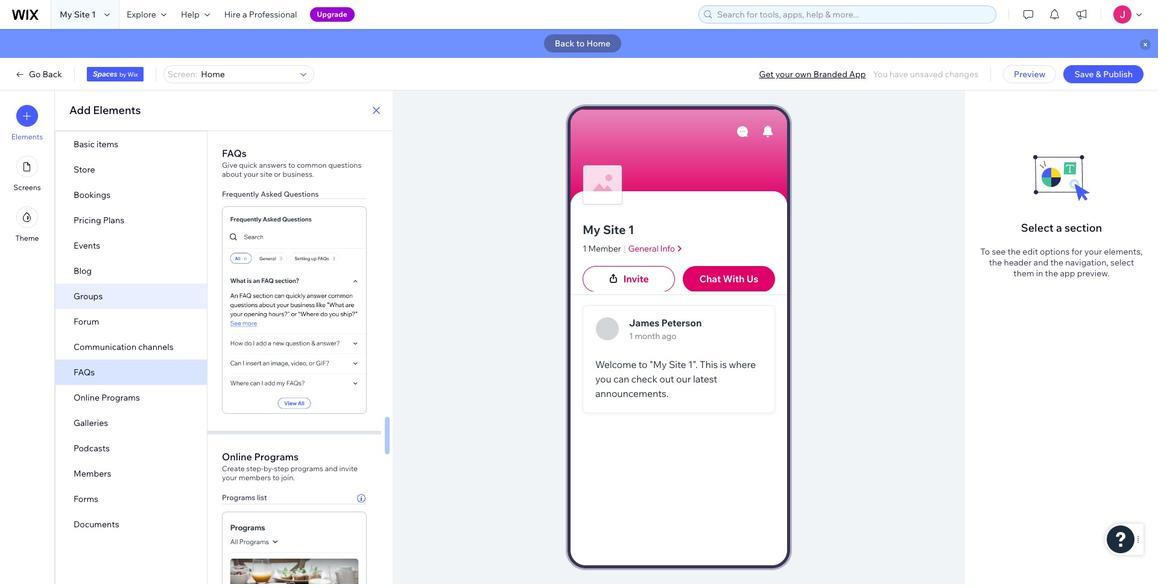 Task type: vqa. For each thing, say whether or not it's contained in the screenshot.
Communication channels
yes



Task type: describe. For each thing, give the bounding box(es) containing it.
plans
[[103, 215, 124, 226]]

invite button
[[583, 266, 675, 292]]

preview.
[[1078, 268, 1110, 279]]

frequently asked questions
[[222, 190, 319, 199]]

basic
[[74, 139, 95, 150]]

store
[[74, 164, 95, 175]]

own
[[795, 69, 812, 80]]

options
[[1040, 246, 1070, 257]]

list
[[257, 493, 267, 502]]

professional
[[249, 9, 297, 20]]

step
[[274, 464, 289, 473]]

1 left the member
[[583, 243, 587, 254]]

hire
[[224, 9, 241, 20]]

faqs for faqs give quick answers to common questions about your site or business.
[[222, 147, 247, 159]]

your inside to see the edit options for your elements, the header and the navigation, select them in the app preview.
[[1085, 246, 1103, 257]]

site
[[260, 170, 272, 179]]

channels
[[138, 342, 174, 352]]

members
[[74, 468, 111, 479]]

your inside online programs create step-by-step programs and invite your members to join.
[[222, 473, 237, 482]]

james
[[629, 317, 660, 329]]

communication channels
[[74, 342, 174, 352]]

help button
[[174, 0, 217, 29]]

elements,
[[1104, 246, 1143, 257]]

screens
[[13, 183, 41, 192]]

galleries
[[74, 418, 108, 428]]

save
[[1075, 69, 1094, 80]]

questions
[[284, 190, 319, 199]]

them
[[1014, 268, 1035, 279]]

1".
[[688, 359, 698, 371]]

1 vertical spatial back
[[43, 69, 62, 80]]

our
[[677, 373, 691, 385]]

programs list
[[222, 493, 267, 502]]

month
[[635, 331, 660, 341]]

join.
[[281, 473, 295, 482]]

chat with us
[[700, 273, 759, 285]]

back to home
[[555, 38, 611, 49]]

documents
[[74, 519, 119, 530]]

pricing
[[74, 215, 101, 226]]

where
[[729, 359, 756, 371]]

and inside to see the edit options for your elements, the header and the navigation, select them in the app preview.
[[1034, 257, 1049, 268]]

select a section
[[1021, 221, 1103, 235]]

add elements
[[69, 103, 141, 117]]

Search for tools, apps, help & more... field
[[714, 6, 993, 23]]

latest
[[693, 373, 718, 385]]

programs for online programs create step-by-step programs and invite your members to join.
[[254, 451, 299, 463]]

faqs for faqs
[[74, 367, 95, 378]]

podcasts
[[74, 443, 110, 454]]

business.
[[283, 170, 314, 179]]

info
[[661, 243, 675, 254]]

this
[[700, 359, 718, 371]]

invite
[[624, 273, 649, 285]]

section
[[1065, 221, 1103, 235]]

1 for james peterson 1 month ago
[[629, 331, 633, 341]]

with
[[723, 273, 745, 285]]

add
[[69, 103, 91, 117]]

forum
[[74, 316, 99, 327]]

my site 1 button
[[583, 221, 775, 238]]

groups
[[74, 291, 103, 302]]

my for my site 1
[[60, 9, 72, 20]]

your inside faqs give quick answers to common questions about your site or business.
[[244, 170, 259, 179]]

site for my site 1
[[74, 9, 90, 20]]

is
[[720, 359, 727, 371]]

elements inside menu
[[11, 132, 43, 141]]

us
[[747, 273, 759, 285]]

frequently
[[222, 190, 259, 199]]

get
[[759, 69, 774, 80]]

step-
[[246, 464, 264, 473]]

changes
[[945, 69, 979, 80]]

online for online programs
[[74, 392, 100, 403]]

back to home alert
[[0, 29, 1159, 58]]

create
[[222, 464, 245, 473]]

chat with us button
[[683, 266, 775, 292]]

or
[[274, 170, 281, 179]]

app
[[850, 69, 866, 80]]

general
[[628, 243, 659, 254]]

you
[[596, 373, 612, 385]]

events
[[74, 240, 100, 251]]

unsaved
[[910, 69, 944, 80]]

communication
[[74, 342, 137, 352]]

back inside button
[[555, 38, 575, 49]]

answers
[[259, 161, 287, 170]]

asked
[[261, 190, 282, 199]]

programs
[[291, 464, 323, 473]]

"my
[[650, 359, 667, 371]]

pricing plans
[[74, 215, 124, 226]]

you have unsaved changes
[[873, 69, 979, 80]]



Task type: locate. For each thing, give the bounding box(es) containing it.
select
[[1111, 257, 1135, 268]]

you
[[873, 69, 888, 80]]

my site 1
[[60, 9, 96, 20]]

blog
[[74, 266, 92, 276]]

online inside menu bar
[[74, 392, 100, 403]]

0 horizontal spatial a
[[243, 9, 247, 20]]

programs up galleries
[[102, 392, 140, 403]]

screens button
[[13, 156, 41, 192]]

announcements
[[717, 282, 782, 293]]

hire a professional link
[[217, 0, 304, 29]]

screen:
[[168, 69, 197, 80]]

save & publish button
[[1064, 65, 1144, 83]]

elements up items
[[93, 103, 141, 117]]

elements up screens button
[[11, 132, 43, 141]]

your up programs list
[[222, 473, 237, 482]]

0 vertical spatial my
[[60, 9, 72, 20]]

0 horizontal spatial online
[[74, 392, 100, 403]]

to left 'join.'
[[273, 473, 280, 482]]

0 horizontal spatial site
[[74, 9, 90, 20]]

to left home
[[577, 38, 585, 49]]

programs
[[102, 392, 140, 403], [254, 451, 299, 463], [222, 493, 255, 502]]

hire a professional
[[224, 9, 297, 20]]

theme
[[15, 234, 39, 243]]

2 vertical spatial programs
[[222, 493, 255, 502]]

and inside online programs create step-by-step programs and invite your members to join.
[[325, 464, 338, 473]]

james peterson 1 month ago
[[629, 317, 702, 341]]

invite
[[339, 464, 358, 473]]

preview
[[1014, 69, 1046, 80]]

back right go at the top of page
[[43, 69, 62, 80]]

faqs give quick answers to common questions about your site or business.
[[222, 147, 362, 179]]

publish
[[1104, 69, 1133, 80]]

upgrade
[[317, 10, 347, 19]]

get your own branded app
[[759, 69, 866, 80]]

questions
[[328, 161, 362, 170]]

1 vertical spatial faqs
[[74, 367, 95, 378]]

to right 'or'
[[288, 161, 295, 170]]

items
[[97, 139, 118, 150]]

1 member button
[[583, 242, 621, 255]]

1 inside james peterson 1 month ago
[[629, 331, 633, 341]]

0 horizontal spatial faqs
[[74, 367, 95, 378]]

menu containing elements
[[0, 98, 54, 250]]

about
[[222, 170, 242, 179]]

2 horizontal spatial site
[[669, 359, 686, 371]]

1 vertical spatial my
[[583, 222, 601, 237]]

online inside online programs create step-by-step programs and invite your members to join.
[[222, 451, 252, 463]]

faqs down communication
[[74, 367, 95, 378]]

a for professional
[[243, 9, 247, 20]]

navigation,
[[1066, 257, 1109, 268]]

site for my site 1 1 member | general info
[[603, 222, 626, 237]]

to see the edit options for your elements, the header and the navigation, select them in the app preview.
[[981, 246, 1143, 279]]

site inside welcome to "my site 1". this is where you can check out our latest announcements.
[[669, 359, 686, 371]]

0 vertical spatial online
[[74, 392, 100, 403]]

&
[[1096, 69, 1102, 80]]

select
[[1021, 221, 1054, 235]]

to inside welcome to "my site 1". this is where you can check out our latest announcements.
[[639, 359, 648, 371]]

peterson
[[662, 317, 702, 329]]

in
[[1037, 268, 1044, 279]]

site inside my site 1 1 member | general info
[[603, 222, 626, 237]]

1 vertical spatial programs
[[254, 451, 299, 463]]

1 horizontal spatial and
[[1034, 257, 1049, 268]]

my inside my site 1 1 member | general info
[[583, 222, 601, 237]]

header
[[753, 112, 782, 123]]

basic items
[[74, 139, 118, 150]]

out
[[660, 373, 674, 385]]

to
[[981, 246, 990, 257]]

member
[[589, 243, 621, 254]]

1 horizontal spatial site
[[603, 222, 626, 237]]

a
[[243, 9, 247, 20], [1057, 221, 1063, 235]]

edit
[[1023, 246, 1039, 257]]

0 vertical spatial site
[[74, 9, 90, 20]]

0 horizontal spatial elements
[[11, 132, 43, 141]]

None field
[[197, 66, 297, 83]]

your
[[776, 69, 794, 80], [244, 170, 259, 179], [1085, 246, 1103, 257], [222, 473, 237, 482]]

online programs
[[74, 392, 140, 403]]

elements button
[[11, 105, 43, 141]]

menu bar containing basic items
[[56, 132, 207, 537]]

see
[[992, 246, 1006, 257]]

chat
[[700, 273, 721, 285]]

1 for my site 1
[[92, 9, 96, 20]]

can
[[614, 373, 629, 385]]

to inside button
[[577, 38, 585, 49]]

0 horizontal spatial my
[[60, 9, 72, 20]]

site left the explore
[[74, 9, 90, 20]]

1 horizontal spatial online
[[222, 451, 252, 463]]

1 up general
[[629, 222, 635, 237]]

a right hire
[[243, 9, 247, 20]]

online up create
[[222, 451, 252, 463]]

menu
[[0, 98, 54, 250]]

programs left list
[[222, 493, 255, 502]]

1 vertical spatial and
[[325, 464, 338, 473]]

go back
[[29, 69, 62, 80]]

1 vertical spatial elements
[[11, 132, 43, 141]]

2 vertical spatial site
[[669, 359, 686, 371]]

announcements.
[[596, 388, 669, 400]]

1 horizontal spatial elements
[[93, 103, 141, 117]]

explore
[[127, 9, 156, 20]]

your right the get
[[776, 69, 794, 80]]

site up the member
[[603, 222, 626, 237]]

0 vertical spatial and
[[1034, 257, 1049, 268]]

menu bar
[[56, 132, 207, 537]]

0 horizontal spatial and
[[325, 464, 338, 473]]

ago
[[662, 331, 677, 341]]

to inside faqs give quick answers to common questions about your site or business.
[[288, 161, 295, 170]]

1 left the explore
[[92, 9, 96, 20]]

the
[[1008, 246, 1021, 257], [989, 257, 1002, 268], [1051, 257, 1064, 268], [1046, 268, 1059, 279]]

common
[[297, 161, 327, 170]]

faqs inside menu bar
[[74, 367, 95, 378]]

help
[[181, 9, 200, 20]]

to inside online programs create step-by-step programs and invite your members to join.
[[273, 473, 280, 482]]

forms
[[74, 494, 98, 504]]

programs inside online programs create step-by-step programs and invite your members to join.
[[254, 451, 299, 463]]

faqs up give
[[222, 147, 247, 159]]

1 horizontal spatial back
[[555, 38, 575, 49]]

0 vertical spatial a
[[243, 9, 247, 20]]

app
[[1060, 268, 1076, 279]]

elements
[[93, 103, 141, 117], [11, 132, 43, 141]]

my for my site 1 1 member | general info
[[583, 222, 601, 237]]

online for online programs create step-by-step programs and invite your members to join.
[[222, 451, 252, 463]]

0 vertical spatial back
[[555, 38, 575, 49]]

programs up step
[[254, 451, 299, 463]]

site left 1".
[[669, 359, 686, 371]]

save & publish
[[1075, 69, 1133, 80]]

a for section
[[1057, 221, 1063, 235]]

a right the 'select'
[[1057, 221, 1063, 235]]

quick
[[239, 161, 258, 170]]

bookings
[[74, 189, 111, 200]]

back left home
[[555, 38, 575, 49]]

1 horizontal spatial a
[[1057, 221, 1063, 235]]

programs inside menu bar
[[102, 392, 140, 403]]

online up galleries
[[74, 392, 100, 403]]

online programs create step-by-step programs and invite your members to join.
[[222, 451, 358, 482]]

programs for online programs
[[102, 392, 140, 403]]

|
[[624, 242, 626, 255]]

0 vertical spatial programs
[[102, 392, 140, 403]]

online
[[74, 392, 100, 403], [222, 451, 252, 463]]

your left 'site'
[[244, 170, 259, 179]]

0 horizontal spatial back
[[43, 69, 62, 80]]

welcome
[[596, 359, 637, 371]]

header
[[1004, 257, 1032, 268]]

have
[[890, 69, 909, 80]]

0 vertical spatial faqs
[[222, 147, 247, 159]]

1 for my site 1 1 member | general info
[[629, 222, 635, 237]]

1 vertical spatial a
[[1057, 221, 1063, 235]]

home
[[587, 38, 611, 49]]

0 vertical spatial elements
[[93, 103, 141, 117]]

faqs inside faqs give quick answers to common questions about your site or business.
[[222, 147, 247, 159]]

1 vertical spatial online
[[222, 451, 252, 463]]

1 horizontal spatial faqs
[[222, 147, 247, 159]]

1 horizontal spatial my
[[583, 222, 601, 237]]

to
[[577, 38, 585, 49], [288, 161, 295, 170], [639, 359, 648, 371], [273, 473, 280, 482]]

welcome to "my site 1". this is where you can check out our latest announcements.
[[596, 359, 758, 400]]

to up check
[[639, 359, 648, 371]]

theme button
[[15, 206, 39, 243]]

1 vertical spatial site
[[603, 222, 626, 237]]

go
[[29, 69, 41, 80]]

faqs
[[222, 147, 247, 159], [74, 367, 95, 378]]

1
[[92, 9, 96, 20], [629, 222, 635, 237], [583, 243, 587, 254], [629, 331, 633, 341]]

your right for
[[1085, 246, 1103, 257]]

1 left month
[[629, 331, 633, 341]]



